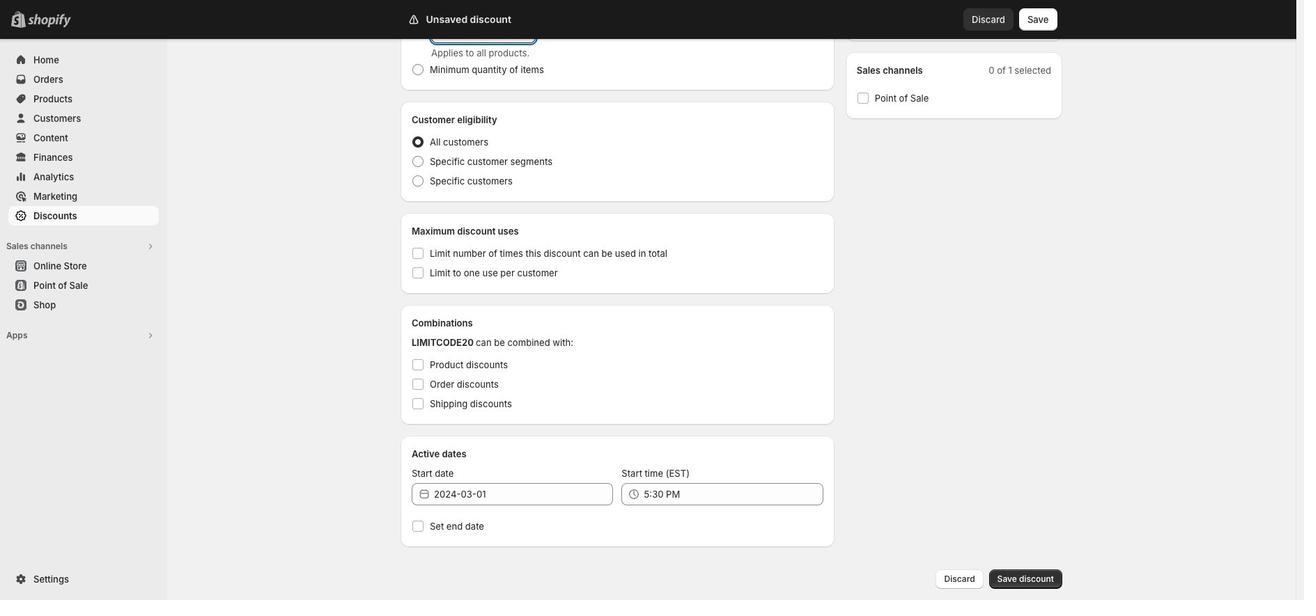 Task type: describe. For each thing, give the bounding box(es) containing it.
0.00 text field
[[450, 21, 536, 43]]

shopify image
[[28, 14, 71, 28]]



Task type: locate. For each thing, give the bounding box(es) containing it.
YYYY-MM-DD text field
[[434, 484, 613, 506]]

Enter time text field
[[644, 484, 823, 506]]



Task type: vqa. For each thing, say whether or not it's contained in the screenshot.
email field
no



